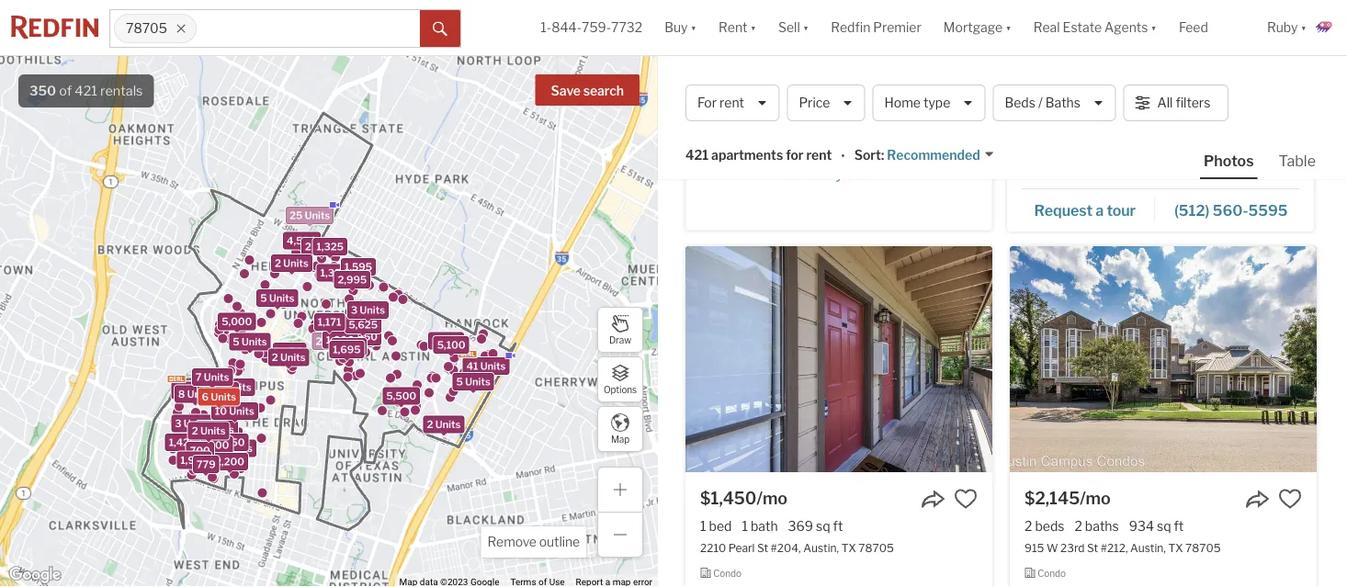 Task type: describe. For each thing, give the bounding box(es) containing it.
1 vertical spatial rent
[[910, 74, 956, 99]]

5,625
[[349, 319, 378, 331]]

1,975
[[180, 455, 208, 467]]

:
[[882, 147, 885, 163]]

/mo for $1,450
[[757, 488, 788, 508]]

search inside save search button
[[584, 83, 624, 99]]

real estate agents ▾ button
[[1023, 0, 1168, 55]]

779
[[197, 459, 216, 471]]

save search button
[[536, 74, 640, 106]]

feed
[[1179, 20, 1209, 35]]

rent inside dropdown button
[[719, 20, 748, 35]]

2 austin, from the left
[[1131, 542, 1167, 555]]

save for save search
[[551, 83, 581, 99]]

1,450
[[211, 431, 239, 443]]

1-844-759-7732
[[541, 20, 643, 35]]

8
[[178, 389, 185, 400]]

▾ for ruby ▾
[[1301, 20, 1307, 35]]

/mo for $4,500
[[1082, 88, 1113, 108]]

remove outline button
[[481, 527, 587, 558]]

/mo for $2,145
[[1080, 488, 1111, 508]]

all filters
[[1158, 95, 1211, 111]]

(512) 560-5595
[[1175, 201, 1288, 219]]

home type
[[885, 95, 951, 111]]

3 up 2,300
[[200, 424, 207, 436]]

1,171
[[318, 316, 342, 328]]

2210
[[701, 542, 726, 555]]

3 units up 2,300
[[200, 424, 234, 436]]

369
[[788, 518, 814, 534]]

redfin premier button
[[820, 0, 933, 55]]

2 st from the left
[[1088, 542, 1099, 555]]

baths for 2 baths
[[1086, 518, 1119, 534]]

sq for $1,450 /mo
[[816, 518, 831, 534]]

tour
[[1107, 201, 1136, 219]]

for rent button
[[686, 85, 780, 121]]

41 units
[[467, 360, 506, 372]]

915 w 23rd st #212, austin, tx 78705
[[1025, 542, 1221, 555]]

map button
[[598, 406, 644, 452]]

my
[[823, 165, 844, 183]]

#212,
[[1101, 542, 1128, 555]]

700
[[190, 445, 210, 457]]

1,595
[[345, 261, 372, 273]]

favorite button image for $2,145 /mo
[[1279, 487, 1303, 511]]

user photo image
[[1315, 17, 1337, 39]]

1,425
[[169, 436, 196, 448]]

•
[[841, 149, 845, 164]]

favorite button image for $1,450 /mo
[[954, 487, 978, 511]]

25
[[290, 210, 303, 222]]

$1,450
[[701, 488, 757, 508]]

1 bath
[[742, 518, 778, 534]]

sell ▾
[[779, 20, 809, 35]]

price button
[[787, 85, 866, 121]]

draw button
[[598, 307, 644, 353]]

(512) 560-5595 link
[[1156, 193, 1300, 224]]

photos
[[1204, 152, 1254, 170]]

sort
[[855, 147, 882, 163]]

save my search
[[786, 165, 893, 183]]

369 sq ft
[[788, 518, 843, 534]]

beds
[[1005, 95, 1036, 111]]

real estate agents ▾
[[1034, 20, 1157, 35]]

sell ▾ button
[[768, 0, 820, 55]]

970
[[175, 385, 195, 397]]

request
[[1035, 201, 1093, 219]]

beds for 2 beds
[[1036, 518, 1065, 534]]

421 apartments for rent •
[[686, 147, 845, 164]]

type
[[924, 95, 951, 111]]

save for save my search
[[786, 165, 819, 183]]

2,500
[[329, 322, 359, 334]]

560-
[[1213, 201, 1249, 219]]

recommended
[[887, 147, 981, 163]]

10 units
[[215, 405, 254, 417]]

934
[[1130, 518, 1155, 534]]

350 of 421 rentals
[[29, 83, 143, 99]]

buy ▾
[[665, 20, 697, 35]]

photo of 2210 pearl st #204, austin, tx 78705 image
[[686, 246, 993, 472]]

agents
[[1105, 20, 1149, 35]]

favorite button checkbox
[[954, 487, 978, 511]]

map
[[611, 434, 630, 445]]

sq for $2,145 /mo
[[1157, 518, 1172, 534]]

remove
[[488, 535, 537, 550]]

rent inside '421 apartments for rent •'
[[807, 147, 832, 163]]

beds / baths button
[[993, 85, 1117, 121]]

apartments
[[756, 74, 873, 99]]

homes
[[801, 138, 848, 156]]

2,995
[[338, 274, 367, 286]]

10
[[215, 405, 227, 417]]

1 austin, from the left
[[804, 542, 839, 555]]

home type button
[[873, 85, 986, 121]]

pearl
[[729, 542, 755, 555]]

map region
[[0, 0, 828, 587]]

table button
[[1276, 151, 1320, 177]]

7
[[196, 372, 202, 383]]

1-844-759-7732 link
[[541, 20, 643, 35]]

1 bed
[[701, 518, 732, 534]]

of
[[59, 83, 72, 99]]

buy
[[665, 20, 688, 35]]

3 right 6
[[217, 381, 224, 393]]

rent ▾
[[719, 20, 757, 35]]

78705 apartments for rent
[[686, 74, 956, 99]]

draw
[[609, 335, 632, 346]]

915
[[1025, 542, 1045, 555]]

6
[[202, 391, 209, 403]]

remove 78705 image
[[175, 23, 186, 34]]

photo of 915 w 23rd st #212, austin, tx 78705 image
[[1010, 246, 1317, 472]]

get
[[869, 117, 892, 135]]



Task type: locate. For each thing, give the bounding box(es) containing it.
search
[[584, 83, 624, 99], [847, 165, 893, 183]]

tx down 369 sq ft
[[842, 542, 857, 555]]

0 vertical spatial 5 units
[[260, 292, 295, 304]]

apartments
[[712, 147, 783, 163]]

2 horizontal spatial save
[[786, 165, 819, 183]]

st right pearl
[[758, 542, 769, 555]]

1 vertical spatial 5 units
[[233, 336, 267, 348]]

0 vertical spatial rent
[[720, 95, 745, 111]]

2,150
[[217, 437, 245, 449]]

condo for $2,145
[[1038, 568, 1066, 579]]

rentals
[[100, 83, 143, 99]]

price
[[799, 95, 831, 111]]

bed
[[709, 518, 732, 534]]

2 tx from the left
[[1169, 542, 1184, 555]]

78705 down rent ▾ button
[[686, 74, 752, 99]]

sq down all filters
[[1176, 119, 1191, 134]]

austin,
[[804, 542, 839, 555], [1131, 542, 1167, 555]]

condo down the 2210
[[714, 568, 742, 579]]

$4,500 /mo
[[1022, 88, 1113, 108]]

0 vertical spatial baths
[[1095, 119, 1129, 134]]

4,500
[[287, 235, 317, 247]]

ft for $1,450 /mo
[[833, 518, 843, 534]]

3 up 5,625
[[351, 304, 358, 316]]

1,165
[[208, 447, 234, 459]]

1 horizontal spatial 421
[[686, 147, 709, 163]]

▾ right ruby
[[1301, 20, 1307, 35]]

search down the sort :
[[847, 165, 893, 183]]

5595
[[1249, 201, 1288, 219]]

1 vertical spatial filters
[[797, 117, 837, 135]]

next button image
[[960, 350, 978, 369]]

5 units up 1,150
[[260, 292, 295, 304]]

and
[[840, 117, 866, 135]]

new
[[769, 138, 798, 156]]

2 vertical spatial 5 units
[[456, 376, 491, 388]]

ft for $2,145 /mo
[[1174, 518, 1184, 534]]

filters
[[1176, 95, 1211, 111], [797, 117, 837, 135]]

3 units
[[351, 304, 385, 316], [217, 381, 252, 393], [175, 418, 209, 430], [200, 424, 234, 436]]

premier
[[874, 20, 922, 35]]

st right 23rd
[[1088, 542, 1099, 555]]

save for save your filters and get updated when new homes hit the market.
[[727, 117, 760, 135]]

table
[[1279, 152, 1316, 170]]

1 vertical spatial search
[[847, 165, 893, 183]]

baths
[[1046, 95, 1081, 111]]

None search field
[[197, 10, 420, 47]]

3 up the 1,425
[[175, 418, 182, 430]]

5 ▾ from the left
[[1151, 20, 1157, 35]]

$2,145
[[1025, 488, 1080, 508]]

0 vertical spatial search
[[584, 83, 624, 99]]

beds for 5 beds
[[1033, 119, 1063, 134]]

sq right 369
[[816, 518, 831, 534]]

ft right the 934
[[1174, 518, 1184, 534]]

0 horizontal spatial austin,
[[804, 542, 839, 555]]

3 units up 5,625
[[351, 304, 385, 316]]

save inside save your filters and get updated when new homes hit the market.
[[727, 117, 760, 135]]

2 condo from the left
[[1038, 568, 1066, 579]]

3 units up 10 units
[[217, 381, 252, 393]]

tx down 934 sq ft
[[1169, 542, 1184, 555]]

condo for $1,450
[[714, 568, 742, 579]]

filters up 'homes'
[[797, 117, 837, 135]]

1 vertical spatial 421
[[686, 147, 709, 163]]

25 units
[[290, 210, 330, 222]]

2,572 sq ft
[[1139, 119, 1203, 134]]

1,695
[[335, 341, 363, 353], [334, 342, 362, 354], [333, 344, 361, 356]]

5 units down 41
[[456, 376, 491, 388]]

0 horizontal spatial for
[[786, 147, 804, 163]]

1 horizontal spatial ft
[[1174, 518, 1184, 534]]

rent ▾ button
[[719, 0, 757, 55]]

buy ▾ button
[[654, 0, 708, 55]]

1 horizontal spatial st
[[1088, 542, 1099, 555]]

remove outline
[[488, 535, 580, 550]]

0 horizontal spatial favorite button image
[[954, 487, 978, 511]]

ft right 369
[[833, 518, 843, 534]]

▾ right sell
[[803, 20, 809, 35]]

2 favorite button image from the left
[[1279, 487, 1303, 511]]

buy ▾ button
[[665, 0, 697, 55]]

bath
[[751, 518, 778, 534]]

save up when
[[727, 117, 760, 135]]

mortgage ▾ button
[[933, 0, 1023, 55]]

photo of 609 w 37th st, austin, tx 78705 image
[[1008, 0, 1315, 73]]

41
[[467, 360, 478, 372]]

redfin premier
[[831, 20, 922, 35]]

beds / baths
[[1005, 95, 1081, 111]]

1 vertical spatial save
[[727, 117, 760, 135]]

rent ▾ button
[[708, 0, 768, 55]]

baths
[[1095, 119, 1129, 134], [1086, 518, 1119, 534]]

for inside '421 apartments for rent •'
[[786, 147, 804, 163]]

5
[[1022, 119, 1031, 134], [260, 292, 267, 304], [233, 336, 240, 348], [456, 376, 463, 388]]

0 horizontal spatial rent
[[720, 95, 745, 111]]

6 ▾ from the left
[[1301, 20, 1307, 35]]

78705 right #212, at the bottom right of page
[[1186, 542, 1221, 555]]

sq right the 934
[[1157, 518, 1172, 534]]

3 units up the 1,425
[[175, 418, 209, 430]]

rent right for
[[720, 95, 745, 111]]

1 horizontal spatial save
[[727, 117, 760, 135]]

▾ for rent ▾
[[751, 20, 757, 35]]

1 horizontal spatial rent
[[807, 147, 832, 163]]

0 horizontal spatial rent
[[719, 20, 748, 35]]

save search
[[551, 83, 624, 99]]

baths for 4.5 baths
[[1095, 119, 1129, 134]]

all
[[1158, 95, 1173, 111]]

austin, down the 934
[[1131, 542, 1167, 555]]

1 favorite button image from the left
[[954, 487, 978, 511]]

1 left bed
[[701, 518, 707, 534]]

baths up #212, at the bottom right of page
[[1086, 518, 1119, 534]]

/mo up 2 baths
[[1080, 488, 1111, 508]]

1 for 1 bed
[[701, 518, 707, 534]]

request a tour
[[1035, 201, 1136, 219]]

when
[[729, 138, 766, 156]]

save left my
[[786, 165, 819, 183]]

1 horizontal spatial rent
[[910, 74, 956, 99]]

78705
[[126, 21, 167, 36], [686, 74, 752, 99], [859, 542, 894, 555], [1186, 542, 1221, 555]]

0 horizontal spatial 421
[[75, 83, 97, 99]]

1 for 1 bath
[[742, 518, 748, 534]]

search down 759-
[[584, 83, 624, 99]]

filters right all
[[1176, 95, 1211, 111]]

1 st from the left
[[758, 542, 769, 555]]

2 horizontal spatial sq
[[1176, 119, 1191, 134]]

1 horizontal spatial search
[[847, 165, 893, 183]]

0 vertical spatial 421
[[75, 83, 97, 99]]

4 ▾ from the left
[[1006, 20, 1012, 35]]

submit search image
[[433, 22, 448, 37]]

favorite button checkbox
[[1279, 487, 1303, 511]]

save inside button
[[551, 83, 581, 99]]

sort :
[[855, 147, 885, 163]]

ft down all filters
[[1193, 119, 1203, 134]]

78705 right "#204,"
[[859, 542, 894, 555]]

photos button
[[1201, 151, 1276, 179]]

for down your
[[786, 147, 804, 163]]

759-
[[582, 20, 611, 35]]

$1,450 /mo
[[701, 488, 788, 508]]

▾ for buy ▾
[[691, 20, 697, 35]]

421 left apartments
[[686, 147, 709, 163]]

421 right of
[[75, 83, 97, 99]]

1 horizontal spatial tx
[[1169, 542, 1184, 555]]

▾ right buy
[[691, 20, 697, 35]]

0 horizontal spatial ft
[[833, 518, 843, 534]]

rent right the buy ▾ on the top of page
[[719, 20, 748, 35]]

1 horizontal spatial condo
[[1038, 568, 1066, 579]]

7732
[[611, 20, 643, 35]]

all filters button
[[1124, 85, 1229, 121]]

estate
[[1063, 20, 1102, 35]]

3 ▾ from the left
[[803, 20, 809, 35]]

▾ right agents
[[1151, 20, 1157, 35]]

home
[[885, 95, 921, 111]]

sell
[[779, 20, 801, 35]]

house
[[1035, 168, 1063, 179]]

0 horizontal spatial 1
[[701, 518, 707, 534]]

ruby
[[1268, 20, 1299, 35]]

2 horizontal spatial ft
[[1193, 119, 1203, 134]]

0 horizontal spatial tx
[[842, 542, 857, 555]]

2 ▾ from the left
[[751, 20, 757, 35]]

2 units
[[305, 241, 339, 253], [275, 257, 309, 269], [316, 336, 350, 348], [272, 352, 306, 364], [201, 385, 235, 397], [427, 419, 461, 431], [192, 425, 226, 437], [219, 443, 253, 455]]

2
[[305, 241, 311, 253], [275, 257, 281, 269], [316, 336, 322, 348], [272, 352, 278, 364], [201, 385, 208, 397], [427, 419, 433, 431], [192, 425, 198, 437], [219, 443, 225, 455], [1025, 518, 1033, 534], [1075, 518, 1083, 534]]

0 vertical spatial filters
[[1176, 95, 1211, 111]]

5 beds
[[1022, 119, 1063, 134]]

2 baths
[[1075, 518, 1119, 534]]

a favorited home image
[[747, 0, 931, 77]]

2210 pearl st #204, austin, tx 78705
[[701, 542, 894, 555]]

0 horizontal spatial sq
[[816, 518, 831, 534]]

options button
[[598, 357, 644, 403]]

0 horizontal spatial filters
[[797, 117, 837, 135]]

rent up my
[[807, 147, 832, 163]]

0 vertical spatial for
[[877, 74, 905, 99]]

3,200
[[185, 449, 214, 461]]

austin, down 369 sq ft
[[804, 542, 839, 555]]

$2,145 /mo
[[1025, 488, 1111, 508]]

beds down beds / baths
[[1033, 119, 1063, 134]]

0 vertical spatial beds
[[1033, 119, 1063, 134]]

1 horizontal spatial for
[[877, 74, 905, 99]]

beds up w
[[1036, 518, 1065, 534]]

1 vertical spatial baths
[[1086, 518, 1119, 534]]

rent up updated
[[910, 74, 956, 99]]

for for apartments
[[877, 74, 905, 99]]

request a tour button
[[1022, 195, 1156, 222]]

1 vertical spatial rent
[[807, 147, 832, 163]]

▾ for mortgage ▾
[[1006, 20, 1012, 35]]

google image
[[5, 564, 65, 587]]

rent inside button
[[720, 95, 745, 111]]

1 horizontal spatial sq
[[1157, 518, 1172, 534]]

filters inside all filters button
[[1176, 95, 1211, 111]]

1 horizontal spatial favorite button image
[[1279, 487, 1303, 511]]

934 sq ft
[[1130, 518, 1184, 534]]

1 condo from the left
[[714, 568, 742, 579]]

2 vertical spatial save
[[786, 165, 819, 183]]

1 ▾ from the left
[[691, 20, 697, 35]]

previous button image
[[701, 350, 719, 369]]

4.5 baths
[[1073, 119, 1129, 134]]

0 horizontal spatial save
[[551, 83, 581, 99]]

5,500
[[386, 390, 417, 402]]

1 horizontal spatial filters
[[1176, 95, 1211, 111]]

0 horizontal spatial st
[[758, 542, 769, 555]]

1 horizontal spatial 1
[[742, 518, 748, 534]]

▾ for sell ▾
[[803, 20, 809, 35]]

for for apartments
[[786, 147, 804, 163]]

updated
[[895, 117, 952, 135]]

/mo up bath
[[757, 488, 788, 508]]

filters inside save your filters and get updated when new homes hit the market.
[[797, 117, 837, 135]]

▾ right mortgage
[[1006, 20, 1012, 35]]

1 vertical spatial for
[[786, 147, 804, 163]]

favorite button image
[[954, 487, 978, 511], [1279, 487, 1303, 511]]

1 vertical spatial beds
[[1036, 518, 1065, 534]]

0 horizontal spatial condo
[[714, 568, 742, 579]]

1 1 from the left
[[701, 518, 707, 534]]

2 1 from the left
[[742, 518, 748, 534]]

0 vertical spatial rent
[[719, 20, 748, 35]]

1 tx from the left
[[842, 542, 857, 555]]

0 horizontal spatial search
[[584, 83, 624, 99]]

5 units down 5,000
[[233, 336, 267, 348]]

save down 844-
[[551, 83, 581, 99]]

▾ left sell
[[751, 20, 757, 35]]

1 horizontal spatial austin,
[[1131, 542, 1167, 555]]

mortgage
[[944, 20, 1003, 35]]

baths right 4.5
[[1095, 119, 1129, 134]]

421 inside '421 apartments for rent •'
[[686, 147, 709, 163]]

for up get
[[877, 74, 905, 99]]

hit
[[851, 138, 869, 156]]

2 beds
[[1025, 518, 1065, 534]]

5,000
[[222, 316, 252, 328]]

a
[[1096, 201, 1104, 219]]

mortgage ▾
[[944, 20, 1012, 35]]

1 left bath
[[742, 518, 748, 534]]

0 vertical spatial save
[[551, 83, 581, 99]]

78705 left remove 78705 icon
[[126, 21, 167, 36]]

condo down w
[[1038, 568, 1066, 579]]

1,150
[[277, 346, 303, 358]]

/mo up the 4.5 baths
[[1082, 88, 1113, 108]]



Task type: vqa. For each thing, say whether or not it's contained in the screenshot.
"Real Estate Agents ▾" link
yes



